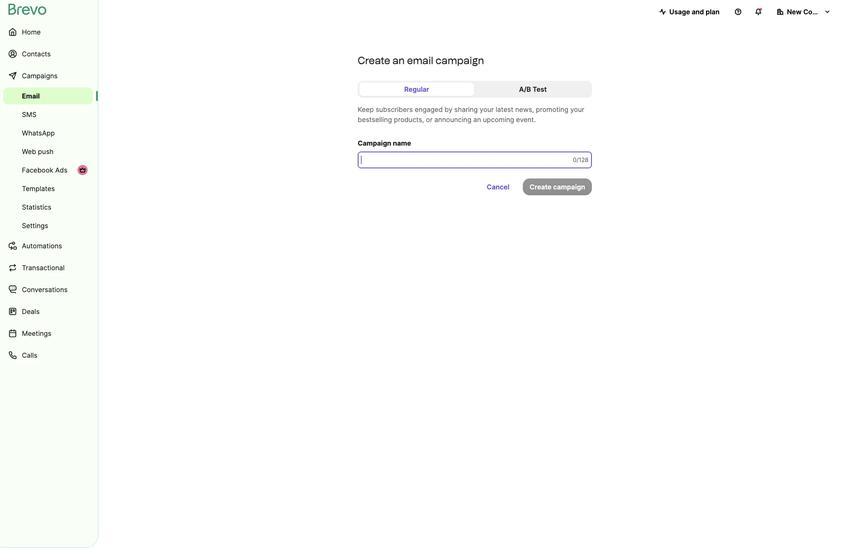 Task type: describe. For each thing, give the bounding box(es) containing it.
web
[[22, 148, 36, 156]]

calls
[[22, 352, 37, 360]]

regular
[[404, 85, 429, 94]]

email
[[22, 92, 40, 100]]

128
[[579, 156, 589, 164]]

create campaign
[[530, 183, 586, 191]]

0 horizontal spatial campaign
[[436, 54, 484, 67]]

contacts
[[22, 50, 51, 58]]

push
[[38, 148, 54, 156]]

whatsapp
[[22, 129, 55, 137]]

event.
[[516, 116, 536, 124]]

bestselling
[[358, 116, 392, 124]]

create for create campaign
[[530, 183, 552, 191]]

campaign name
[[358, 139, 411, 148]]

keep subscribers engaged by sharing your latest news, promoting your bestselling products, or announcing an upcoming event.
[[358, 105, 585, 124]]

web push link
[[3, 143, 93, 160]]

or
[[426, 116, 433, 124]]

left___rvooi image
[[79, 167, 86, 174]]

calls link
[[3, 346, 93, 366]]

2 your from the left
[[571, 105, 585, 114]]

home link
[[3, 22, 93, 42]]

automations
[[22, 242, 62, 250]]

templates
[[22, 185, 55, 193]]

latest
[[496, 105, 514, 114]]

1 your from the left
[[480, 105, 494, 114]]

create for create an email campaign
[[358, 54, 391, 67]]

regular button
[[360, 83, 474, 96]]

statistics
[[22, 203, 51, 212]]

products,
[[394, 116, 424, 124]]

cancel button
[[480, 179, 516, 196]]

campaign inside create campaign button
[[554, 183, 586, 191]]

company
[[804, 8, 835, 16]]

an inside keep subscribers engaged by sharing your latest news, promoting your bestselling products, or announcing an upcoming event.
[[474, 116, 481, 124]]

by
[[445, 105, 453, 114]]

a/b test button
[[476, 83, 591, 96]]

news,
[[516, 105, 534, 114]]

new company
[[787, 8, 835, 16]]



Task type: locate. For each thing, give the bounding box(es) containing it.
1 horizontal spatial your
[[571, 105, 585, 114]]

test
[[533, 85, 547, 94]]

sharing
[[455, 105, 478, 114]]

0 vertical spatial campaign
[[436, 54, 484, 67]]

campaign
[[358, 139, 392, 148]]

create an email campaign
[[358, 54, 484, 67]]

campaign
[[436, 54, 484, 67], [554, 183, 586, 191]]

home
[[22, 28, 41, 36]]

transactional link
[[3, 258, 93, 278]]

1 vertical spatial an
[[474, 116, 481, 124]]

ads
[[55, 166, 67, 175]]

contacts link
[[3, 44, 93, 64]]

new
[[787, 8, 802, 16]]

0 / 128
[[573, 156, 589, 164]]

1 horizontal spatial campaign
[[554, 183, 586, 191]]

facebook
[[22, 166, 53, 175]]

subscribers
[[376, 105, 413, 114]]

Campaign name text field
[[358, 152, 592, 169]]

usage
[[670, 8, 690, 16]]

transactional
[[22, 264, 65, 272]]

settings link
[[3, 218, 93, 234]]

/
[[577, 156, 579, 164]]

deals
[[22, 308, 40, 316]]

and
[[692, 8, 704, 16]]

a/b test
[[519, 85, 547, 94]]

1 horizontal spatial create
[[530, 183, 552, 191]]

campaigns
[[22, 72, 58, 80]]

usage and plan
[[670, 8, 720, 16]]

plan
[[706, 8, 720, 16]]

campaign down 0
[[554, 183, 586, 191]]

0 horizontal spatial your
[[480, 105, 494, 114]]

automations link
[[3, 236, 93, 256]]

0 vertical spatial an
[[393, 54, 405, 67]]

an down sharing
[[474, 116, 481, 124]]

facebook ads
[[22, 166, 67, 175]]

settings
[[22, 222, 48, 230]]

web push
[[22, 148, 54, 156]]

usage and plan button
[[653, 3, 727, 20]]

0 horizontal spatial an
[[393, 54, 405, 67]]

your
[[480, 105, 494, 114], [571, 105, 585, 114]]

keep
[[358, 105, 374, 114]]

email
[[407, 54, 434, 67]]

cancel
[[487, 183, 510, 191]]

deals link
[[3, 302, 93, 322]]

campaign right email
[[436, 54, 484, 67]]

0 vertical spatial create
[[358, 54, 391, 67]]

a/b
[[519, 85, 531, 94]]

an
[[393, 54, 405, 67], [474, 116, 481, 124]]

campaigns link
[[3, 66, 93, 86]]

meetings link
[[3, 324, 93, 344]]

an left email
[[393, 54, 405, 67]]

new company button
[[771, 3, 838, 20]]

1 horizontal spatial an
[[474, 116, 481, 124]]

promoting
[[536, 105, 569, 114]]

0 horizontal spatial create
[[358, 54, 391, 67]]

your up upcoming
[[480, 105, 494, 114]]

conversations
[[22, 286, 68, 294]]

templates link
[[3, 180, 93, 197]]

sms link
[[3, 106, 93, 123]]

create campaign button
[[523, 179, 592, 196]]

your right promoting
[[571, 105, 585, 114]]

1 vertical spatial campaign
[[554, 183, 586, 191]]

whatsapp link
[[3, 125, 93, 142]]

meetings
[[22, 330, 51, 338]]

facebook ads link
[[3, 162, 93, 179]]

sms
[[22, 110, 37, 119]]

name
[[393, 139, 411, 148]]

upcoming
[[483, 116, 515, 124]]

statistics link
[[3, 199, 93, 216]]

engaged
[[415, 105, 443, 114]]

create
[[358, 54, 391, 67], [530, 183, 552, 191]]

create inside button
[[530, 183, 552, 191]]

1 vertical spatial create
[[530, 183, 552, 191]]

email link
[[3, 88, 93, 105]]

conversations link
[[3, 280, 93, 300]]

announcing
[[435, 116, 472, 124]]

0
[[573, 156, 577, 164]]



Task type: vqa. For each thing, say whether or not it's contained in the screenshot.
Facebook Ads link
yes



